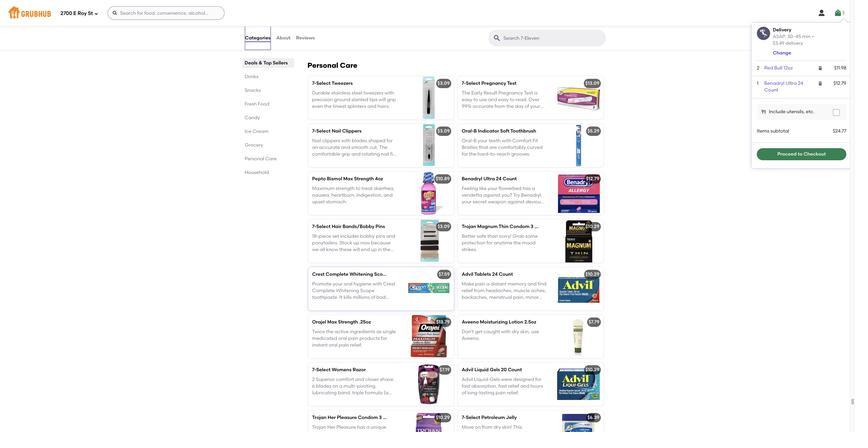 Task type: locate. For each thing, give the bounding box(es) containing it.
0 vertical spatial oral
[[339, 336, 347, 342]]

select for womens
[[317, 368, 331, 373]]

and down secret
[[479, 206, 488, 212]]

0 vertical spatial grip
[[387, 97, 396, 103]]

ingredients
[[350, 329, 376, 335]]

benadryl ultra 24 count down 12oz
[[765, 81, 804, 93]]

0 vertical spatial the
[[462, 90, 471, 96]]

trojan magnum thin condom 3 pack
[[462, 224, 547, 230]]

1 vertical spatial pregnancy
[[499, 90, 524, 96]]

the right in
[[383, 247, 391, 253]]

1 horizontal spatial of
[[525, 104, 530, 109]]

1 vertical spatial grip
[[342, 152, 351, 157]]

0 vertical spatial test
[[508, 81, 517, 86]]

strength up treat
[[355, 176, 374, 182]]

0 vertical spatial svg image
[[819, 66, 824, 71]]

$10.89
[[436, 176, 450, 182]]

and up precision.
[[352, 152, 361, 157]]

1 vertical spatial use
[[532, 329, 540, 335]]

b left indicator at the right top of the page
[[474, 129, 477, 134]]

your inside the oral-b your teeth with comfort fit bristles that are comfortably curved for the hard-to-reach grooves.
[[478, 138, 488, 144]]

2 vertical spatial advil
[[462, 377, 473, 383]]

1 horizontal spatial 3
[[531, 224, 534, 230]]

1 vertical spatial personal
[[245, 156, 265, 162]]

Search 7-Eleven search field
[[503, 35, 604, 41]]

0 horizontal spatial oral
[[329, 343, 338, 348]]

1 vertical spatial 24
[[497, 176, 502, 182]]

delivery
[[786, 40, 804, 46]]

set
[[333, 234, 339, 239]]

with down aveeno moisturizing lotion 2.5oz
[[502, 329, 511, 335]]

0 vertical spatial pregnancy
[[482, 81, 507, 86]]

red bull 12oz link
[[765, 65, 794, 71]]

$6.39
[[588, 415, 600, 421]]

personal down grocery
[[245, 156, 265, 162]]

relief.
[[350, 343, 363, 348], [507, 391, 519, 396]]

single
[[383, 329, 396, 335]]

the inside durable stainless steel tweezers with precision ground slanted tips will grip even the tiniest splinters and hairs.
[[324, 104, 332, 109]]

1 vertical spatial care
[[266, 156, 277, 162]]

and inside durable stainless steel tweezers with precision ground slanted tips will grip even the tiniest splinters and hairs.
[[368, 104, 377, 109]]

2 svg image from the top
[[819, 81, 824, 86]]

2 vertical spatial trojan
[[312, 425, 327, 431]]

smooth
[[352, 145, 369, 150]]

1 horizontal spatial benadryl ultra 24 count
[[765, 81, 804, 93]]

and right ribbed
[[348, 432, 357, 433]]

a down advil tablets 24 count
[[487, 281, 490, 287]]

protection
[[462, 240, 486, 246]]

0 horizontal spatial fast
[[462, 384, 471, 390]]

7- up move
[[462, 415, 466, 421]]

$3.49
[[774, 40, 785, 46]]

with down the clippers
[[342, 138, 351, 144]]

2 $3.09 from the top
[[438, 129, 450, 134]]

to down 'early'
[[474, 97, 479, 103]]

2 gels from the top
[[490, 377, 500, 383]]

pregnancy inside "the early result pregnancy test is easy to use and easy to read. over 99% accurate from the day of your expected period."
[[499, 90, 524, 96]]

the left 'early'
[[462, 90, 471, 96]]

pepto bismol max strength 4oz image
[[404, 172, 454, 215]]

your inside "the early result pregnancy test is easy to use and easy to read. over 99% accurate from the day of your expected period."
[[531, 104, 541, 109]]

select up the "on" at the bottom of the page
[[466, 415, 481, 421]]

3 for trojan her pleasure condom 3 pack
[[379, 415, 382, 421]]

0 horizontal spatial relief
[[462, 288, 473, 294]]

1 vertical spatial test
[[525, 90, 534, 96]]

delivery asap, 30–45 min • $3.49 delivery
[[774, 27, 815, 46]]

1 horizontal spatial easy
[[499, 97, 509, 103]]

know
[[327, 247, 339, 253]]

$10.29 for trojan her pleasure has a unique design - ribbed and contoured fo
[[436, 415, 450, 421]]

1 her from the top
[[328, 415, 336, 421]]

grip inside durable stainless steel tweezers with precision ground slanted tips will grip even the tiniest splinters and hairs.
[[387, 97, 396, 103]]

will inside durable stainless steel tweezers with precision ground slanted tips will grip even the tiniest splinters and hairs.
[[379, 97, 386, 103]]

0 vertical spatial b
[[474, 129, 477, 134]]

personal care up household
[[245, 156, 277, 162]]

has up benadryl,
[[523, 186, 531, 191]]

test left is
[[525, 90, 534, 96]]

pleasure up trojan her pleasure has a unique design - ribbed and contoured fo
[[337, 415, 357, 421]]

pleasure inside trojan her pleasure has a unique design - ribbed and contoured fo
[[337, 425, 356, 431]]

twice
[[312, 329, 325, 335]]

count right 20
[[508, 368, 523, 373]]

for inside the oral-b your teeth with comfort fit bristles that are comfortably curved for the hard-to-reach grooves.
[[462, 152, 468, 157]]

$12.79 inside tooltip
[[834, 81, 847, 86]]

0 vertical spatial from
[[495, 104, 506, 109]]

0 vertical spatial up
[[354, 240, 360, 246]]

oral- inside the oral-b your teeth with comfort fit bristles that are comfortably curved for the hard-to-reach grooves.
[[462, 138, 474, 144]]

the inside the twice the active ingredients as single medicated oral pain products for instant oral pain relief.
[[327, 329, 334, 335]]

crest complete whitening scope 4.4oz image
[[404, 268, 454, 311]]

advil inside the advil liquid-gels were designed for fast absorption, fast relief and hours of long-lasting pain relief.
[[462, 377, 473, 383]]

will up hairs.
[[379, 97, 386, 103]]

will up 'always'
[[353, 247, 360, 253]]

grooves.
[[512, 152, 531, 157]]

curved
[[528, 145, 543, 150]]

7- for 7-select pregnancy test
[[462, 81, 466, 86]]

benadryl ultra 24 count
[[765, 81, 804, 93], [462, 176, 517, 182]]

24 inside tooltip
[[799, 81, 804, 86]]

the down precision
[[324, 104, 332, 109]]

7- down instant
[[312, 368, 317, 373]]

2 advil from the top
[[462, 368, 474, 373]]

and inside the advil liquid-gels were designed for fast absorption, fast relief and hours of long-lasting pain relief.
[[521, 384, 530, 390]]

for right the shaped at top left
[[387, 138, 393, 144]]

her
[[328, 415, 336, 421], [328, 425, 336, 431]]

cream
[[329, 19, 344, 24]]

advil liquid gels 20 count image
[[554, 363, 604, 407]]

1 vertical spatial her
[[328, 425, 336, 431]]

0 horizontal spatial pack
[[383, 415, 395, 421]]

select left womens
[[317, 368, 331, 373]]

utensils,
[[788, 109, 806, 115]]

0 vertical spatial personal care
[[308, 61, 358, 70]]

relief inside make pain a distant memory and find relief from headaches, muscle aches, backaches, menstrual pain, minor arthritis and other joint pain.
[[462, 288, 473, 294]]

pregnancy up result on the top of page
[[482, 81, 507, 86]]

1 horizontal spatial $12.79
[[834, 81, 847, 86]]

svg image for $12.79
[[819, 81, 824, 86]]

of right day
[[525, 104, 530, 109]]

1 vertical spatial personal care
[[245, 156, 277, 162]]

oral down active
[[339, 336, 347, 342]]

1 vertical spatial a
[[487, 281, 490, 287]]

the inside nail clippers with blades shaped for an accurate and smooth cut.  the comfortable grip and rotating nail file offer optimal precision.
[[380, 145, 388, 150]]

to inside button
[[799, 151, 803, 157]]

7-select petroleum jelly image
[[554, 411, 604, 433]]

nail clippers with blades shaped for an accurate and smooth cut.  the comfortable grip and rotating nail file offer optimal precision.
[[312, 138, 397, 164]]

ultra up the like
[[484, 176, 495, 182]]

relief down were
[[509, 384, 520, 390]]

relief. down the ingredients
[[350, 343, 363, 348]]

7- up durable on the left of the page
[[312, 81, 317, 86]]

to left treat
[[356, 186, 361, 191]]

oral-b indicator soft toothbrush image
[[554, 124, 604, 168]]

has up contoured at the left
[[358, 425, 366, 431]]

for down "as"
[[381, 336, 387, 342]]

and down diarrhea,
[[384, 193, 393, 198]]

her inside trojan her pleasure has a unique design - ribbed and contoured fo
[[328, 425, 336, 431]]

the left day
[[507, 104, 514, 109]]

liquid
[[475, 368, 489, 373]]

razor
[[353, 368, 366, 373]]

vendetta
[[462, 193, 483, 198]]

1 vertical spatial the
[[380, 145, 388, 150]]

max right orajel
[[328, 320, 337, 325]]

e
[[73, 10, 76, 16]]

stock
[[340, 240, 353, 246]]

checkout
[[804, 151, 827, 157]]

your down the over
[[531, 104, 541, 109]]

2 vertical spatial $3.09
[[438, 224, 450, 230]]

change button
[[774, 50, 792, 56]]

0 vertical spatial $12.79
[[834, 81, 847, 86]]

0 horizontal spatial grip
[[342, 152, 351, 157]]

accurate
[[473, 104, 494, 109], [320, 145, 340, 150]]

test up 'read.'
[[508, 81, 517, 86]]

orajel max strength .25oz image
[[404, 315, 454, 359]]

1 vertical spatial up
[[371, 247, 377, 253]]

0 vertical spatial a
[[532, 186, 536, 191]]

0 horizontal spatial of
[[462, 391, 467, 396]]

1 vertical spatial svg image
[[819, 81, 824, 86]]

disappear
[[312, 261, 336, 266]]

to inside maximum strength to treat diarrhea, nausea, heartburn, indigestion, and upset stomach.
[[356, 186, 361, 191]]

ice cream tab
[[245, 128, 292, 135]]

0 horizontal spatial ultra
[[484, 176, 495, 182]]

and left smooth at the top left
[[341, 145, 351, 150]]

0 horizontal spatial accurate
[[320, 145, 340, 150]]

1 horizontal spatial relief.
[[507, 391, 519, 396]]

complete
[[326, 272, 349, 278]]

1 vertical spatial relief
[[509, 384, 520, 390]]

than
[[488, 234, 499, 239]]

1 horizontal spatial personal care
[[308, 61, 358, 70]]

2 her from the top
[[328, 425, 336, 431]]

fit
[[533, 138, 539, 144]]

1 vertical spatial condom
[[358, 415, 378, 421]]

liquid-
[[475, 377, 490, 383]]

oral-b your teeth with comfort fit bristles that are comfortably curved for the hard-to-reach grooves.
[[462, 138, 543, 157]]

upset
[[312, 199, 325, 205]]

grocery tab
[[245, 142, 292, 149]]

7- for 7-select womens razor
[[312, 368, 317, 373]]

products
[[360, 336, 380, 342]]

red
[[765, 65, 774, 71]]

gels for liquid
[[490, 368, 500, 373]]

0 vertical spatial advil
[[462, 272, 474, 278]]

from up "backaches,"
[[475, 288, 485, 294]]

$3.09 for 7-
[[438, 81, 450, 86]]

0 vertical spatial benadryl
[[765, 81, 785, 86]]

to right proceed
[[799, 151, 803, 157]]

7- for 7-select nail clippers
[[312, 129, 317, 134]]

crest complete whitening scope 4.4oz
[[312, 272, 402, 278]]

trojan
[[462, 224, 477, 230], [312, 415, 327, 421], [312, 425, 327, 431]]

benadryl down bull
[[765, 81, 785, 86]]

condom up grab
[[510, 224, 530, 230]]

delivery icon image
[[758, 27, 771, 40]]

household tab
[[245, 169, 292, 176]]

tooltip
[[752, 19, 853, 169]]

anytime
[[494, 240, 513, 246]]

1 vertical spatial advil
[[462, 368, 474, 373]]

personal care tab
[[245, 155, 292, 163]]

0 vertical spatial dry
[[512, 329, 520, 335]]

soft
[[501, 129, 510, 134]]

against up weapon on the top
[[484, 193, 501, 198]]

precision.
[[343, 158, 365, 164]]

1 horizontal spatial benadryl
[[765, 81, 785, 86]]

backaches,
[[462, 295, 489, 301]]

dry
[[512, 329, 520, 335], [494, 425, 501, 431]]

trojan magnum thin condom 3 pack image
[[554, 220, 604, 263]]

strength
[[336, 186, 355, 191]]

trojan inside trojan her pleasure has a unique design - ribbed and contoured fo
[[312, 425, 327, 431]]

1 vertical spatial gels
[[490, 377, 500, 383]]

make
[[462, 281, 475, 287]]

fast up "long-"
[[462, 384, 471, 390]]

0 vertical spatial oral-
[[462, 129, 474, 134]]

1 gels from the top
[[490, 368, 500, 373]]

up
[[354, 240, 360, 246], [371, 247, 377, 253]]

select up clippers
[[317, 129, 331, 134]]

select up 'early'
[[466, 81, 481, 86]]

over
[[529, 97, 540, 103]]

grip up precision.
[[342, 152, 351, 157]]

and up aches,
[[528, 281, 537, 287]]

gels left 20
[[490, 368, 500, 373]]

1 vertical spatial strength
[[339, 320, 358, 325]]

flowerbed
[[499, 186, 522, 191]]

0 vertical spatial use
[[480, 97, 488, 103]]

as
[[377, 329, 382, 335]]

the inside 18-piece set includes bobby pins and ponytailers. stock up now because we all know these will end up in the mystery spot they always seem to disappear to.
[[383, 247, 391, 253]]

1 vertical spatial b
[[474, 138, 477, 144]]

nail up an
[[312, 138, 321, 144]]

a up contoured at the left
[[367, 425, 370, 431]]

svg image
[[818, 9, 827, 17], [835, 9, 843, 17], [112, 10, 118, 16], [94, 12, 98, 16], [762, 109, 767, 115], [835, 111, 839, 115]]

0 horizontal spatial easy
[[462, 97, 473, 103]]

personal care up 7-select tweezers
[[308, 61, 358, 70]]

these
[[340, 247, 352, 253]]

the inside "the early result pregnancy test is easy to use and easy to read. over 99% accurate from the day of your expected period."
[[462, 90, 471, 96]]

care up tweezers
[[340, 61, 358, 70]]

the down bristles
[[470, 152, 477, 157]]

0 horizontal spatial benadryl ultra 24 count
[[462, 176, 517, 182]]

$10.29 for advil liquid-gels were designed for fast absorption, fast relief and hours of long-lasting pain relief.
[[586, 368, 600, 373]]

1 vertical spatial pleasure
[[337, 425, 356, 431]]

proceed to checkout
[[778, 151, 827, 157]]

for inside better safe than sorry! grab some protection for anytime the mood strikes.
[[487, 240, 493, 246]]

pack up unique
[[383, 415, 395, 421]]

maximum strength to treat diarrhea, nausea, heartburn, indigestion, and upset stomach.
[[312, 186, 395, 205]]

use down 'early'
[[480, 97, 488, 103]]

benadryl ultra 24 count up the like
[[462, 176, 517, 182]]

personal inside tab
[[245, 156, 265, 162]]

the early result pregnancy test is easy to use and easy to read. over 99% accurate from the day of your expected period.
[[462, 90, 541, 116]]

deals & top sellers
[[245, 60, 288, 66]]

1 vertical spatial of
[[462, 391, 467, 396]]

comfortable
[[312, 152, 341, 157]]

oral- for oral-b indicator soft toothbrush
[[462, 129, 474, 134]]

to right the seem at the left bottom of the page
[[384, 254, 388, 260]]

advil left liquid
[[462, 368, 474, 373]]

distant
[[491, 281, 507, 287]]

1 horizontal spatial fast
[[499, 384, 508, 390]]

dry left skin! on the right bottom
[[494, 425, 501, 431]]

0 horizontal spatial will
[[353, 247, 360, 253]]

1 oral- from the top
[[462, 129, 474, 134]]

1 horizontal spatial care
[[340, 61, 358, 70]]

grocery
[[245, 142, 263, 148]]

b inside the oral-b your teeth with comfort fit bristles that are comfortably curved for the hard-to-reach grooves.
[[474, 138, 477, 144]]

count up flowerbed
[[503, 176, 517, 182]]

ultra down 12oz
[[786, 81, 798, 86]]

0 vertical spatial her
[[328, 415, 336, 421]]

benadryl
[[765, 81, 785, 86], [462, 176, 483, 182]]

7-select tweezers
[[312, 81, 353, 86]]

thin
[[499, 224, 509, 230]]

0 vertical spatial trojan
[[462, 224, 477, 230]]

relief. inside the twice the active ingredients as single medicated oral pain products for instant oral pain relief.
[[350, 343, 363, 348]]

oral
[[339, 336, 347, 342], [329, 343, 338, 348]]

from inside make pain a distant memory and find relief from headaches, muscle aches, backaches, menstrual pain, minor arthritis and other joint pain.
[[475, 288, 485, 294]]

weapon
[[488, 199, 507, 205]]

count up include
[[765, 87, 779, 93]]

orajel
[[312, 320, 327, 325]]

select for nail
[[317, 129, 331, 134]]

pain down tablets
[[476, 281, 486, 287]]

comfortably
[[499, 145, 526, 150]]

1 horizontal spatial ultra
[[786, 81, 798, 86]]

select up 'piece'
[[317, 224, 331, 230]]

b up bristles
[[474, 138, 477, 144]]

a up benadryl,
[[532, 186, 536, 191]]

0 vertical spatial pack
[[535, 224, 547, 230]]

2 easy from the left
[[499, 97, 509, 103]]

oral down medicated
[[329, 343, 338, 348]]

2 vertical spatial 3
[[379, 415, 382, 421]]

3 inside button
[[843, 10, 846, 16]]

7-
[[312, 81, 317, 86], [462, 81, 466, 86], [312, 129, 317, 134], [312, 224, 317, 230], [312, 368, 317, 373], [462, 415, 466, 421]]

active
[[335, 329, 349, 335]]

1 vertical spatial oral
[[329, 343, 338, 348]]

3 $3.09 from the top
[[438, 224, 450, 230]]

1 horizontal spatial against
[[508, 199, 525, 205]]

accurate inside nail clippers with blades shaped for an accurate and smooth cut.  the comfortable grip and rotating nail file offer optimal precision.
[[320, 145, 340, 150]]

against down try
[[508, 199, 525, 205]]

2 vertical spatial from
[[482, 425, 493, 431]]

advil tablets 24 count
[[462, 272, 514, 278]]

7- up 99%
[[462, 81, 466, 86]]

count inside benadryl ultra 24 count link
[[765, 87, 779, 93]]

$3.09 for trojan
[[438, 224, 450, 230]]

the down grab
[[514, 240, 522, 246]]

candy tab
[[245, 114, 292, 121]]

7-select nail clippers image
[[404, 124, 454, 168]]

a inside feeling like your flowerbed has a vendetta against you? try benadryl, your secret weapon against devious daisies and corrupt carnations.
[[532, 186, 536, 191]]

svg image
[[819, 66, 824, 71], [819, 81, 824, 86]]

0 vertical spatial condom
[[510, 224, 530, 230]]

0 vertical spatial 24
[[799, 81, 804, 86]]

advil left liquid-
[[462, 377, 473, 383]]

benadryl inside benadryl ultra 24 count
[[765, 81, 785, 86]]

3 advil from the top
[[462, 377, 473, 383]]

pack for trojan her pleasure condom 3 pack
[[383, 415, 395, 421]]

a inside trojan her pleasure has a unique design - ribbed and contoured fo
[[367, 425, 370, 431]]

benadryl up feeling
[[462, 176, 483, 182]]

0 horizontal spatial personal care
[[245, 156, 277, 162]]

your up that
[[478, 138, 488, 144]]

and down tips
[[368, 104, 377, 109]]

7- up '18-'
[[312, 224, 317, 230]]

to-
[[491, 152, 497, 157]]

1 horizontal spatial oral
[[339, 336, 347, 342]]

1 easy from the left
[[462, 97, 473, 103]]

arthritis
[[462, 302, 480, 307]]

up left in
[[371, 247, 377, 253]]

1 vertical spatial trojan
[[312, 415, 327, 421]]

select for hair
[[317, 224, 331, 230]]

on
[[476, 425, 481, 431]]

nail up clippers
[[332, 129, 341, 134]]

select up durable on the left of the page
[[317, 81, 331, 86]]

with up comfortably
[[502, 138, 512, 144]]

care
[[340, 61, 358, 70], [266, 156, 277, 162]]

jelly
[[507, 415, 517, 421]]

dry inside don't get caught with dry skin, use aveeno.
[[512, 329, 520, 335]]

select for petroleum
[[466, 415, 481, 421]]

1 horizontal spatial accurate
[[473, 104, 494, 109]]

advil for advil liquid gels 20 count
[[462, 368, 474, 373]]

splinters
[[348, 104, 367, 109]]

and inside feeling like your flowerbed has a vendetta against you? try benadryl, your secret weapon against devious daisies and corrupt carnations.
[[479, 206, 488, 212]]

1 svg image from the top
[[819, 66, 824, 71]]

1 vertical spatial dry
[[494, 425, 501, 431]]

99%
[[462, 104, 472, 109]]

7- up an
[[312, 129, 317, 134]]

condom up contoured at the left
[[358, 415, 378, 421]]

1 vertical spatial relief.
[[507, 391, 519, 396]]

2 horizontal spatial a
[[532, 186, 536, 191]]

mood
[[523, 240, 536, 246]]

1 vertical spatial accurate
[[320, 145, 340, 150]]

gels down advil liquid gels 20 count
[[490, 377, 500, 383]]

magnum
[[478, 224, 498, 230]]

0 vertical spatial will
[[379, 97, 386, 103]]

hard-
[[478, 152, 491, 157]]

1 horizontal spatial test
[[525, 90, 534, 96]]

for
[[387, 138, 393, 144], [462, 152, 468, 157], [487, 240, 493, 246], [381, 336, 387, 342], [536, 377, 542, 383]]

has inside feeling like your flowerbed has a vendetta against you? try benadryl, your secret weapon against devious daisies and corrupt carnations.
[[523, 186, 531, 191]]

grip up hairs.
[[387, 97, 396, 103]]

1 horizontal spatial will
[[379, 97, 386, 103]]

0 vertical spatial has
[[523, 186, 531, 191]]

accurate up period. in the right of the page
[[473, 104, 494, 109]]

1 horizontal spatial grip
[[387, 97, 396, 103]]

dry down lotion
[[512, 329, 520, 335]]

care inside tab
[[266, 156, 277, 162]]

1 $3.09 from the top
[[438, 81, 450, 86]]

2 oral- from the top
[[462, 138, 474, 144]]

fresh food tab
[[245, 101, 292, 108]]

0 horizontal spatial personal
[[245, 156, 265, 162]]

personal up 7-select tweezers
[[308, 61, 339, 70]]

magnifying glass icon image
[[493, 34, 501, 42]]

0 vertical spatial relief.
[[350, 343, 363, 348]]

.25oz
[[359, 320, 371, 325]]

for up hours
[[536, 377, 542, 383]]

1 advil from the top
[[462, 272, 474, 278]]

lasting
[[480, 391, 495, 396]]

your up daisies
[[462, 199, 472, 205]]

0 horizontal spatial use
[[480, 97, 488, 103]]

optimal
[[324, 158, 342, 164]]

1 horizontal spatial relief
[[509, 384, 520, 390]]

1 vertical spatial oral-
[[462, 138, 474, 144]]

1 vertical spatial max
[[328, 320, 337, 325]]

count up distant
[[499, 272, 514, 278]]

0 horizontal spatial max
[[328, 320, 337, 325]]

with up hairs.
[[385, 90, 394, 96]]

reach
[[497, 152, 511, 157]]

gels inside the advil liquid-gels were designed for fast absorption, fast relief and hours of long-lasting pain relief.
[[490, 377, 500, 383]]

2700
[[61, 10, 72, 16]]

use right skin,
[[532, 329, 540, 335]]



Task type: describe. For each thing, give the bounding box(es) containing it.
snacks tab
[[245, 87, 292, 94]]

pins
[[376, 224, 385, 230]]

include
[[770, 109, 786, 115]]

b for indicator
[[474, 129, 477, 134]]

7-select vanilla sandwich cookie 13oz image
[[404, 5, 454, 48]]

ribbed
[[332, 432, 347, 433]]

1 vertical spatial benadryl ultra 24 count
[[462, 176, 517, 182]]

and inside maximum strength to treat diarrhea, nausea, heartburn, indigestion, and upset stomach.
[[384, 193, 393, 198]]

skin,
[[521, 329, 531, 335]]

1 vertical spatial ultra
[[484, 176, 495, 182]]

piece
[[319, 234, 332, 239]]

pain down active
[[339, 343, 349, 348]]

pins
[[376, 234, 386, 239]]

1 fast from the left
[[462, 384, 471, 390]]

gels for liquid-
[[490, 377, 500, 383]]

grip inside nail clippers with blades shaped for an accurate and smooth cut.  the comfortable grip and rotating nail file offer optimal precision.
[[342, 152, 351, 157]]

proceed to checkout button
[[758, 148, 847, 161]]

select for pregnancy
[[466, 81, 481, 86]]

muscle
[[514, 288, 530, 294]]

hairs.
[[378, 104, 390, 109]]

and inside trojan her pleasure has a unique design - ribbed and contoured fo
[[348, 432, 357, 433]]

-
[[329, 432, 331, 433]]

to inside 18-piece set includes bobby pins and ponytailers. stock up now because we all know these will end up in the mystery spot they always seem to disappear to.
[[384, 254, 388, 260]]

tips
[[370, 97, 378, 103]]

with inside don't get caught with dry skin, use aveeno.
[[502, 329, 511, 335]]

$5.29
[[588, 129, 600, 134]]

this
[[514, 425, 523, 431]]

benadryl ultra 24 count inside tooltip
[[765, 81, 804, 93]]

indicator
[[478, 129, 500, 134]]

feeling
[[462, 186, 479, 191]]

aveeno
[[462, 320, 479, 325]]

7- for 7-select petroleum jelly
[[462, 415, 466, 421]]

bull
[[775, 65, 783, 71]]

tweezers
[[332, 81, 353, 86]]

1
[[758, 81, 759, 86]]

accurate inside "the early result pregnancy test is easy to use and easy to read. over 99% accurate from the day of your expected period."
[[473, 104, 494, 109]]

use inside don't get caught with dry skin, use aveeno.
[[532, 329, 540, 335]]

benadryl ultra 24 count image
[[554, 172, 604, 215]]

pain down the ingredients
[[349, 336, 359, 342]]

0 vertical spatial nail
[[332, 129, 341, 134]]

$10.29 for make pain a distant memory and find relief from headaches, muscle aches, backaches, menstrual pain, minor arthritis and other joint pain.
[[586, 272, 600, 278]]

0 horizontal spatial $12.79
[[587, 176, 600, 182]]

indigestion,
[[357, 193, 383, 198]]

0 horizontal spatial test
[[508, 81, 517, 86]]

condom for a
[[358, 415, 378, 421]]

with inside nail clippers with blades shaped for an accurate and smooth cut.  the comfortable grip and rotating nail file offer optimal precision.
[[342, 138, 351, 144]]

move on from dry skin! this hypoallergenic petroleum jelly help
[[462, 425, 544, 433]]

teeth
[[489, 138, 501, 144]]

1 horizontal spatial up
[[371, 247, 377, 253]]

ground
[[334, 97, 351, 103]]

offer
[[312, 158, 323, 164]]

7- for 7-select hair bands/bobby pins
[[312, 224, 317, 230]]

svg image for $11.98
[[819, 66, 824, 71]]

hair
[[332, 224, 342, 230]]

drinks
[[245, 74, 259, 80]]

whitening
[[350, 272, 373, 278]]

were
[[502, 377, 513, 383]]

4oz
[[375, 176, 384, 182]]

we
[[312, 247, 319, 253]]

pleasure for condom
[[337, 415, 357, 421]]

will inside 18-piece set includes bobby pins and ponytailers. stock up now because we all know these will end up in the mystery spot they always seem to disappear to.
[[353, 247, 360, 253]]

$24.77
[[834, 128, 847, 134]]

$13.09
[[586, 81, 600, 86]]

trojan for trojan her pleasure has a unique design - ribbed and contoured fo
[[312, 425, 327, 431]]

•
[[813, 34, 815, 39]]

18-
[[312, 234, 319, 239]]

Search for food, convenience, alcohol... search field
[[108, 6, 225, 20]]

0 vertical spatial strength
[[355, 176, 374, 182]]

drinks tab
[[245, 73, 292, 80]]

and inside 18-piece set includes bobby pins and ponytailers. stock up now because we all know these will end up in the mystery spot they always seem to disappear to.
[[387, 234, 396, 239]]

1 vertical spatial benadryl
[[462, 176, 483, 182]]

delivery
[[774, 27, 792, 33]]

like
[[480, 186, 487, 191]]

pleasure for has
[[337, 425, 356, 431]]

subtotal
[[771, 128, 790, 134]]

main navigation navigation
[[0, 0, 851, 26]]

for inside the twice the active ingredients as single medicated oral pain products for instant oral pain relief.
[[381, 336, 387, 342]]

2 fast from the left
[[499, 384, 508, 390]]

$3.09 for oral-
[[438, 129, 450, 134]]

pain inside the advil liquid-gels were designed for fast absorption, fast relief and hours of long-lasting pain relief.
[[496, 391, 506, 396]]

better
[[462, 234, 476, 239]]

aveeno moisturizing lotion 2.5oz
[[462, 320, 537, 325]]

top
[[264, 60, 272, 66]]

clippers
[[343, 129, 362, 134]]

asap,
[[774, 34, 787, 39]]

1 vertical spatial against
[[508, 199, 525, 205]]

select for tweezers
[[317, 81, 331, 86]]

her for trojan her pleasure condom 3 pack
[[328, 415, 336, 421]]

steel
[[352, 90, 363, 96]]

of inside the advil liquid-gels were designed for fast absorption, fast relief and hours of long-lasting pain relief.
[[462, 391, 467, 396]]

corrupt
[[489, 206, 506, 212]]

trojan her pleasure condom 3 pack
[[312, 415, 395, 421]]

advil tablets 24 count image
[[554, 268, 604, 311]]

with inside durable stainless steel tweezers with precision ground slanted tips will grip even the tiniest splinters and hairs.
[[385, 90, 394, 96]]

and inside "the early result pregnancy test is easy to use and easy to read. over 99% accurate from the day of your expected period."
[[489, 97, 498, 103]]

0 vertical spatial personal
[[308, 61, 339, 70]]

from inside "the early result pregnancy test is easy to use and easy to read. over 99% accurate from the day of your expected period."
[[495, 104, 506, 109]]

candy
[[245, 115, 260, 121]]

for inside nail clippers with blades shaped for an accurate and smooth cut.  the comfortable grip and rotating nail file offer optimal precision.
[[387, 138, 393, 144]]

ice
[[245, 129, 252, 134]]

7-select pregnancy test image
[[554, 76, 604, 120]]

$10.29 for better safe than sorry! grab some protection for anytime the mood strikes.
[[586, 224, 600, 230]]

with inside the oral-b your teeth with comfort fit bristles that are comfortably curved for the hard-to-reach grooves.
[[502, 138, 512, 144]]

pain inside make pain a distant memory and find relief from headaches, muscle aches, backaches, menstrual pain, minor arthritis and other joint pain.
[[476, 281, 486, 287]]

trojan for trojan magnum thin condom 3 pack
[[462, 224, 477, 230]]

0 horizontal spatial up
[[354, 240, 360, 246]]

the inside the oral-b your teeth with comfort fit bristles that are comfortably curved for the hard-to-reach grooves.
[[470, 152, 477, 157]]

items
[[758, 128, 770, 134]]

ice cream
[[245, 129, 269, 134]]

test inside "the early result pregnancy test is easy to use and easy to read. over 99% accurate from the day of your expected period."
[[525, 90, 534, 96]]

and left other
[[481, 302, 490, 307]]

svg image inside '3' button
[[835, 9, 843, 17]]

benadryl ultra 24 count link
[[765, 81, 804, 93]]

use inside "the early result pregnancy test is easy to use and easy to read. over 99% accurate from the day of your expected period."
[[480, 97, 488, 103]]

end
[[361, 247, 370, 253]]

comfort
[[513, 138, 532, 144]]

relief inside the advil liquid-gels were designed for fast absorption, fast relief and hours of long-lasting pain relief.
[[509, 384, 520, 390]]

7-select petroleum jelly
[[462, 415, 517, 421]]

your right the like
[[488, 186, 498, 191]]

bobby
[[361, 234, 375, 239]]

20
[[502, 368, 507, 373]]

24 for $12.79
[[497, 176, 502, 182]]

condom for grab
[[510, 224, 530, 230]]

$7.19
[[440, 368, 450, 373]]

design
[[312, 432, 328, 433]]

trojan for trojan her pleasure condom 3 pack
[[312, 415, 327, 421]]

items subtotal
[[758, 128, 790, 134]]

safe
[[477, 234, 487, 239]]

toothbrush
[[511, 129, 537, 134]]

aveeno.
[[462, 336, 480, 342]]

7- for 7-select tweezers
[[312, 81, 317, 86]]

the inside better safe than sorry! grab some protection for anytime the mood strikes.
[[514, 240, 522, 246]]

of inside "the early result pregnancy test is easy to use and easy to read. over 99% accurate from the day of your expected period."
[[525, 104, 530, 109]]

categories button
[[245, 26, 271, 50]]

stomach.
[[326, 199, 348, 205]]

roy
[[78, 10, 87, 16]]

7-select tweezers image
[[404, 76, 454, 120]]

precision
[[312, 97, 333, 103]]

7-select womens razor image
[[404, 363, 454, 407]]

advil for advil tablets 24 count
[[462, 272, 474, 278]]

for inside the advil liquid-gels were designed for fast absorption, fast relief and hours of long-lasting pain relief.
[[536, 377, 542, 383]]

crest
[[312, 272, 325, 278]]

7-select womens razor
[[312, 368, 366, 373]]

relief. inside the advil liquid-gels were designed for fast absorption, fast relief and hours of long-lasting pain relief.
[[507, 391, 519, 396]]

to left 'read.'
[[510, 97, 515, 103]]

result
[[484, 90, 498, 96]]

oral- for oral-b your teeth with comfort fit bristles that are comfortably curved for the hard-to-reach grooves.
[[462, 138, 474, 144]]

the inside "the early result pregnancy test is easy to use and easy to read. over 99% accurate from the day of your expected period."
[[507, 104, 514, 109]]

a inside make pain a distant memory and find relief from headaches, muscle aches, backaches, menstrual pain, minor arthritis and other joint pain.
[[487, 281, 490, 287]]

tooltip containing delivery
[[752, 19, 853, 169]]

ultra inside tooltip
[[786, 81, 798, 86]]

7-select hair bands/bobby pins image
[[404, 220, 454, 263]]

deals & top sellers tab
[[245, 60, 292, 67]]

heartburn,
[[332, 193, 356, 198]]

aveeno moisturizing lotion 2.5oz image
[[554, 315, 604, 359]]

1 horizontal spatial max
[[344, 176, 353, 182]]

bismol
[[327, 176, 343, 182]]

her for trojan her pleasure has a unique design - ribbed and contoured fo
[[328, 425, 336, 431]]

aches,
[[532, 288, 547, 294]]

2
[[758, 65, 760, 71]]

b for your
[[474, 138, 477, 144]]

instant
[[312, 343, 328, 348]]

pain,
[[514, 295, 525, 301]]

carnations.
[[507, 206, 533, 212]]

grab
[[513, 234, 525, 239]]

dry inside move on from dry skin! this hypoallergenic petroleum jelly help
[[494, 425, 501, 431]]

maximum
[[312, 186, 335, 191]]

24 for $10.29
[[493, 272, 498, 278]]

3 for trojan magnum thin condom 3 pack
[[531, 224, 534, 230]]

has inside trojan her pleasure has a unique design - ribbed and contoured fo
[[358, 425, 366, 431]]

0 vertical spatial against
[[484, 193, 501, 198]]

personal care inside personal care tab
[[245, 156, 277, 162]]

0 vertical spatial care
[[340, 61, 358, 70]]

from inside move on from dry skin! this hypoallergenic petroleum jelly help
[[482, 425, 493, 431]]

nail inside nail clippers with blades shaped for an accurate and smooth cut.  the comfortable grip and rotating nail file offer optimal precision.
[[312, 138, 321, 144]]

pack for trojan magnum thin condom 3 pack
[[535, 224, 547, 230]]

advil for advil liquid-gels were designed for fast absorption, fast relief and hours of long-lasting pain relief.
[[462, 377, 473, 383]]

30–45
[[788, 34, 802, 39]]

trojan her pleasure condom 3 pack image
[[404, 411, 454, 433]]

change
[[774, 50, 792, 56]]



Task type: vqa. For each thing, say whether or not it's contained in the screenshot.


